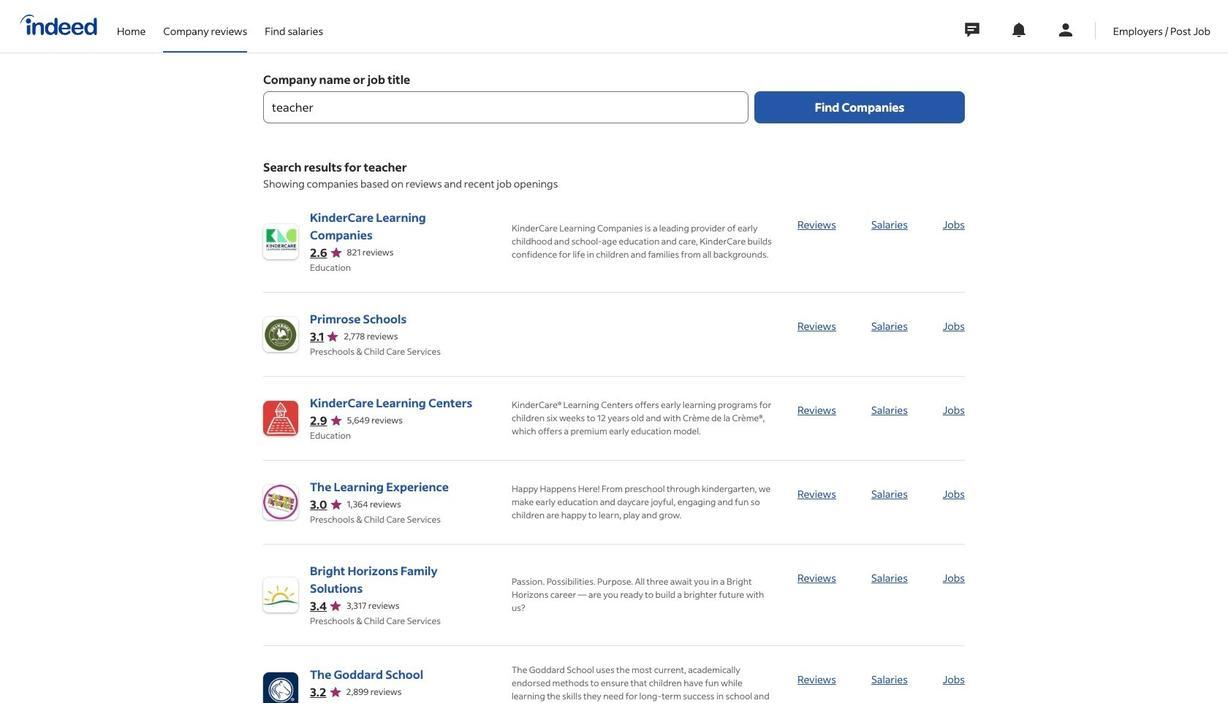 Task type: locate. For each thing, give the bounding box(es) containing it.
messages unread count 0 image
[[963, 15, 982, 45]]

None field
[[263, 91, 749, 124]]



Task type: describe. For each thing, give the bounding box(es) containing it.
notifications unread count 0 image
[[1010, 21, 1028, 39]]



Task type: vqa. For each thing, say whether or not it's contained in the screenshot.
search field
no



